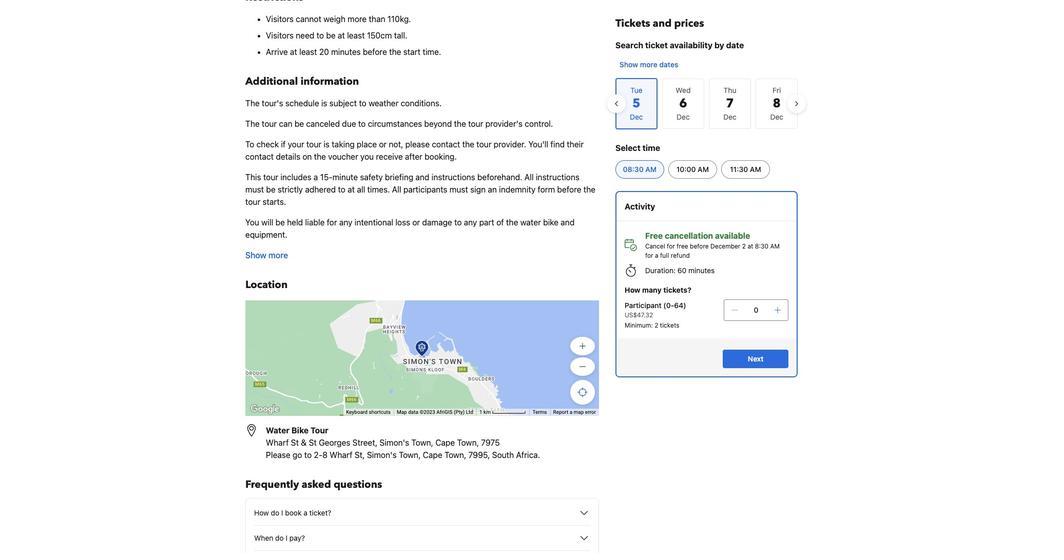 Task type: describe. For each thing, give the bounding box(es) containing it.
arrive
[[266, 47, 288, 56]]

and inside you will be held liable for any intentional loss or damage to any part of the water bike and equipment.
[[561, 218, 575, 227]]

be inside you will be held liable for any intentional loss or damage to any part of the water bike and equipment.
[[276, 218, 285, 227]]

1 vertical spatial wharf
[[330, 450, 353, 460]]

check
[[257, 140, 279, 149]]

60
[[678, 266, 687, 275]]

town, down ©2023
[[412, 438, 433, 447]]

(0-
[[664, 301, 674, 310]]

map
[[397, 409, 407, 415]]

a inside dropdown button
[[304, 508, 308, 517]]

tickets and prices
[[616, 16, 705, 30]]

than
[[369, 14, 386, 24]]

or inside you will be held liable for any intentional loss or damage to any part of the water bike and equipment.
[[413, 218, 420, 227]]

i for pay?
[[286, 534, 288, 542]]

find
[[551, 140, 565, 149]]

africa.
[[516, 450, 540, 460]]

ticket?
[[309, 508, 331, 517]]

1 horizontal spatial more
[[348, 14, 367, 24]]

afrigis
[[437, 409, 453, 415]]

liable
[[305, 218, 325, 227]]

tickets?
[[664, 286, 692, 294]]

participant
[[625, 301, 662, 310]]

street,
[[353, 438, 378, 447]]

dates
[[660, 60, 679, 69]]

0 horizontal spatial least
[[299, 47, 317, 56]]

their
[[567, 140, 584, 149]]

booking.
[[425, 152, 457, 161]]

when
[[254, 534, 273, 542]]

to right due
[[358, 119, 366, 128]]

0 vertical spatial cape
[[436, 438, 455, 447]]

tour left provider.
[[477, 140, 492, 149]]

december
[[711, 242, 741, 250]]

please
[[266, 450, 291, 460]]

dec for 6
[[677, 112, 690, 121]]

at inside 'this tour includes a 15-minute safety briefing and instructions beforehand. all instructions must be strictly adhered to at all times. all participants must sign an indemnity form before the tour starts.'
[[348, 185, 355, 194]]

loss
[[396, 218, 410, 227]]

am for 11:30 am
[[750, 165, 761, 174]]

keyboard shortcuts button
[[346, 409, 391, 416]]

2 any from the left
[[464, 218, 477, 227]]

0 horizontal spatial minutes
[[331, 47, 361, 56]]

tour left provider's
[[468, 119, 483, 128]]

110kg.
[[388, 14, 411, 24]]

report a map error
[[553, 409, 596, 415]]

canceled
[[306, 119, 340, 128]]

the left provider.
[[463, 140, 475, 149]]

0 vertical spatial is
[[321, 99, 327, 108]]

region containing 6
[[607, 74, 806, 134]]

do for when
[[275, 534, 284, 542]]

go
[[293, 450, 302, 460]]

additional information
[[245, 74, 359, 88]]

at down visitors cannot weigh more than 110kg.
[[338, 31, 345, 40]]

to right subject
[[359, 99, 367, 108]]

dec for 8
[[771, 112, 784, 121]]

1 vertical spatial cape
[[423, 450, 442, 460]]

km
[[484, 409, 491, 415]]

before inside 'this tour includes a 15-minute safety briefing and instructions beforehand. all instructions must be strictly adhered to at all times. all participants must sign an indemnity form before the tour starts.'
[[557, 185, 582, 194]]

control.
[[525, 119, 553, 128]]

&
[[301, 438, 307, 447]]

a inside 'this tour includes a 15-minute safety briefing and instructions beforehand. all instructions must be strictly adhered to at all times. all participants must sign an indemnity form before the tour starts.'
[[314, 173, 318, 182]]

search
[[616, 41, 644, 50]]

fri 8 dec
[[771, 86, 784, 121]]

a left "map"
[[570, 409, 573, 415]]

2 instructions from the left
[[536, 173, 580, 182]]

start
[[403, 47, 421, 56]]

20
[[319, 47, 329, 56]]

arrive at least 20 minutes before the start time.
[[266, 47, 441, 56]]

map region
[[234, 246, 628, 509]]

not,
[[389, 140, 403, 149]]

tour right this
[[263, 173, 278, 182]]

©2023
[[420, 409, 435, 415]]

terms link
[[533, 409, 547, 415]]

and inside 'this tour includes a 15-minute safety briefing and instructions beforehand. all instructions must be strictly adhered to at all times. all participants must sign an indemnity form before the tour starts.'
[[416, 173, 430, 182]]

1 any from the left
[[339, 218, 353, 227]]

2-
[[314, 450, 323, 460]]

participants
[[404, 185, 448, 194]]

1 vertical spatial minutes
[[689, 266, 715, 275]]

visitors need to be at least 150cm tall.
[[266, 31, 408, 40]]

at inside free cancellation available cancel for free before december 2 at 8:30 am for a full refund
[[748, 242, 754, 250]]

town, down data
[[399, 450, 421, 460]]

select
[[616, 143, 641, 153]]

town, up 7995,
[[457, 438, 479, 447]]

map
[[574, 409, 584, 415]]

keyboard
[[346, 409, 368, 415]]

the left start
[[389, 47, 401, 56]]

part
[[479, 218, 495, 227]]

show for show more
[[245, 251, 267, 260]]

7
[[726, 95, 734, 112]]

report
[[553, 409, 569, 415]]

after
[[405, 152, 423, 161]]

beforehand.
[[478, 173, 523, 182]]

an
[[488, 185, 497, 194]]

next button
[[723, 350, 789, 368]]

adhered
[[305, 185, 336, 194]]

the for the tour can be canceled due to circumstances beyond the tour provider's control.
[[245, 119, 260, 128]]

time.
[[423, 47, 441, 56]]

the inside 'this tour includes a 15-minute safety briefing and instructions beforehand. all instructions must be strictly adhered to at all times. all participants must sign an indemnity form before the tour starts.'
[[584, 185, 596, 194]]

to right need
[[317, 31, 324, 40]]

tickets
[[616, 16, 650, 30]]

fri
[[773, 86, 781, 94]]

2 inside free cancellation available cancel for free before december 2 at 8:30 am for a full refund
[[743, 242, 746, 250]]

show more dates
[[620, 60, 679, 69]]

need
[[296, 31, 315, 40]]

show more dates button
[[616, 55, 683, 74]]

am for 08:30 am
[[646, 165, 657, 174]]

weigh
[[324, 14, 346, 24]]

or inside to check if your tour is taking place or not, please contact the tour provider. you'll find their contact details on the voucher you receive after booking.
[[379, 140, 387, 149]]

show more
[[245, 251, 288, 260]]

this
[[245, 173, 261, 182]]

1 vertical spatial for
[[667, 242, 675, 250]]

2 vertical spatial for
[[645, 252, 654, 259]]

am inside free cancellation available cancel for free before december 2 at 8:30 am for a full refund
[[771, 242, 780, 250]]

tour up "on"
[[307, 140, 322, 149]]

data
[[408, 409, 419, 415]]

11:30
[[730, 165, 748, 174]]

date
[[727, 41, 744, 50]]

8 inside water bike tour wharf st & st georges street, simon's town, cape town, 7975 please go to 2-8 wharf st, simon's town, cape town, 7995, south africa.
[[323, 450, 328, 460]]

wed
[[676, 86, 691, 94]]

includes
[[281, 173, 312, 182]]

(pty)
[[454, 409, 465, 415]]

150cm
[[367, 31, 392, 40]]

minute
[[333, 173, 358, 182]]

next
[[748, 354, 764, 363]]

many
[[643, 286, 662, 294]]

is inside to check if your tour is taking place or not, please contact the tour provider. you'll find their contact details on the voucher you receive after booking.
[[324, 140, 330, 149]]

of
[[497, 218, 504, 227]]

bike
[[292, 426, 309, 435]]

to inside 'this tour includes a 15-minute safety briefing and instructions beforehand. all instructions must be strictly adhered to at all times. all participants must sign an indemnity form before the tour starts.'
[[338, 185, 346, 194]]

a inside free cancellation available cancel for free before december 2 at 8:30 am for a full refund
[[655, 252, 659, 259]]

do for how
[[271, 508, 279, 517]]

information
[[301, 74, 359, 88]]

7995,
[[469, 450, 490, 460]]

1 st from the left
[[291, 438, 299, 447]]

tickets
[[660, 321, 680, 329]]

0
[[754, 306, 759, 314]]

book
[[285, 508, 302, 517]]

how for how do i book a ticket?
[[254, 508, 269, 517]]

briefing
[[385, 173, 414, 182]]



Task type: vqa. For each thing, say whether or not it's contained in the screenshot.


Task type: locate. For each thing, give the bounding box(es) containing it.
the
[[245, 99, 260, 108], [245, 119, 260, 128]]

1 horizontal spatial show
[[620, 60, 638, 69]]

dec
[[677, 112, 690, 121], [724, 112, 737, 121], [771, 112, 784, 121]]

0 horizontal spatial any
[[339, 218, 353, 227]]

1 dec from the left
[[677, 112, 690, 121]]

1 horizontal spatial must
[[450, 185, 468, 194]]

and
[[653, 16, 672, 30], [416, 173, 430, 182], [561, 218, 575, 227]]

georges
[[319, 438, 351, 447]]

you
[[245, 218, 259, 227]]

all
[[357, 185, 365, 194]]

2 the from the top
[[245, 119, 260, 128]]

search ticket availability by date
[[616, 41, 744, 50]]

1 vertical spatial before
[[557, 185, 582, 194]]

0 horizontal spatial wharf
[[266, 438, 289, 447]]

activity
[[625, 202, 656, 211]]

08:30 am
[[623, 165, 657, 174]]

1 vertical spatial 8
[[323, 450, 328, 460]]

a left 15-
[[314, 173, 318, 182]]

0 vertical spatial or
[[379, 140, 387, 149]]

can
[[279, 119, 293, 128]]

0 vertical spatial the
[[245, 99, 260, 108]]

1 vertical spatial visitors
[[266, 31, 294, 40]]

circumstances
[[368, 119, 422, 128]]

visitors
[[266, 14, 294, 24], [266, 31, 294, 40]]

8 down fri
[[773, 95, 781, 112]]

how many tickets?
[[625, 286, 692, 294]]

0 vertical spatial contact
[[432, 140, 460, 149]]

0 horizontal spatial or
[[379, 140, 387, 149]]

am for 10:00 am
[[698, 165, 709, 174]]

to down minute at the left top of page
[[338, 185, 346, 194]]

2 left tickets
[[655, 321, 659, 329]]

the right form at the right
[[584, 185, 596, 194]]

region
[[607, 74, 806, 134]]

details
[[276, 152, 300, 161]]

and up ticket
[[653, 16, 672, 30]]

1 horizontal spatial least
[[347, 31, 365, 40]]

at left all
[[348, 185, 355, 194]]

be right the "can"
[[295, 119, 304, 128]]

you
[[361, 152, 374, 161]]

tour up you
[[245, 197, 261, 206]]

dec down 6
[[677, 112, 690, 121]]

am right 11:30
[[750, 165, 761, 174]]

how up when
[[254, 508, 269, 517]]

instructions up form at the right
[[536, 173, 580, 182]]

8:30
[[755, 242, 769, 250]]

how up participant
[[625, 286, 641, 294]]

1 horizontal spatial how
[[625, 286, 641, 294]]

prices
[[674, 16, 705, 30]]

08:30
[[623, 165, 644, 174]]

0 vertical spatial how
[[625, 286, 641, 294]]

tour left the "can"
[[262, 119, 277, 128]]

am right 08:30
[[646, 165, 657, 174]]

1 visitors from the top
[[266, 14, 294, 24]]

2 st from the left
[[309, 438, 317, 447]]

for up the full
[[667, 242, 675, 250]]

you'll
[[529, 140, 549, 149]]

minutes right 60
[[689, 266, 715, 275]]

1 vertical spatial i
[[286, 534, 288, 542]]

equipment.
[[245, 230, 287, 239]]

2 vertical spatial before
[[690, 242, 709, 250]]

2 horizontal spatial more
[[640, 60, 658, 69]]

is left taking
[[324, 140, 330, 149]]

the right beyond
[[454, 119, 466, 128]]

simon's right "street,"
[[380, 438, 409, 447]]

a left the full
[[655, 252, 659, 259]]

1 horizontal spatial 2
[[743, 242, 746, 250]]

0 horizontal spatial show
[[245, 251, 267, 260]]

least left '20'
[[299, 47, 317, 56]]

more inside show more dates button
[[640, 60, 658, 69]]

dec down '7'
[[724, 112, 737, 121]]

1 vertical spatial all
[[392, 185, 401, 194]]

0 horizontal spatial st
[[291, 438, 299, 447]]

0 horizontal spatial instructions
[[432, 173, 475, 182]]

2 horizontal spatial dec
[[771, 112, 784, 121]]

on
[[303, 152, 312, 161]]

1 must from the left
[[245, 185, 264, 194]]

asked
[[302, 478, 331, 491]]

how inside dropdown button
[[254, 508, 269, 517]]

visitors cannot weigh more than 110kg.
[[266, 14, 411, 24]]

be inside 'this tour includes a 15-minute safety briefing and instructions beforehand. all instructions must be strictly adhered to at all times. all participants must sign an indemnity form before the tour starts.'
[[266, 185, 276, 194]]

to
[[245, 140, 254, 149]]

1 horizontal spatial before
[[557, 185, 582, 194]]

0 vertical spatial 2
[[743, 242, 746, 250]]

0 vertical spatial do
[[271, 508, 279, 517]]

free
[[645, 231, 663, 240]]

1 horizontal spatial minutes
[[689, 266, 715, 275]]

0 vertical spatial wharf
[[266, 438, 289, 447]]

before
[[363, 47, 387, 56], [557, 185, 582, 194], [690, 242, 709, 250]]

wharf down georges
[[330, 450, 353, 460]]

1 horizontal spatial 8
[[773, 95, 781, 112]]

minutes down the visitors need to be at least 150cm tall.
[[331, 47, 361, 56]]

1 vertical spatial show
[[245, 251, 267, 260]]

a
[[314, 173, 318, 182], [655, 252, 659, 259], [570, 409, 573, 415], [304, 508, 308, 517]]

i
[[281, 508, 283, 517], [286, 534, 288, 542]]

to check if your tour is taking place or not, please contact the tour provider. you'll find their contact details on the voucher you receive after booking.
[[245, 140, 584, 161]]

more
[[348, 14, 367, 24], [640, 60, 658, 69], [269, 251, 288, 260]]

0 vertical spatial show
[[620, 60, 638, 69]]

visitors for visitors need to be at least 150cm tall.
[[266, 31, 294, 40]]

1 horizontal spatial i
[[286, 534, 288, 542]]

visitors left cannot
[[266, 14, 294, 24]]

2 must from the left
[[450, 185, 468, 194]]

0 vertical spatial simon's
[[380, 438, 409, 447]]

for right liable
[[327, 218, 337, 227]]

0 horizontal spatial 8
[[323, 450, 328, 460]]

for down the cancel
[[645, 252, 654, 259]]

when do i pay?
[[254, 534, 305, 542]]

1 horizontal spatial dec
[[724, 112, 737, 121]]

0 horizontal spatial and
[[416, 173, 430, 182]]

1 instructions from the left
[[432, 173, 475, 182]]

2 vertical spatial more
[[269, 251, 288, 260]]

i left book
[[281, 508, 283, 517]]

1 horizontal spatial for
[[645, 252, 654, 259]]

0 horizontal spatial before
[[363, 47, 387, 56]]

duration: 60 minutes
[[645, 266, 715, 275]]

all up indemnity
[[525, 173, 534, 182]]

1 vertical spatial how
[[254, 508, 269, 517]]

1 the from the top
[[245, 99, 260, 108]]

more down equipment.
[[269, 251, 288, 260]]

1 vertical spatial simon's
[[367, 450, 397, 460]]

visitors up arrive
[[266, 31, 294, 40]]

or right loss
[[413, 218, 420, 227]]

0 horizontal spatial i
[[281, 508, 283, 517]]

1 horizontal spatial st
[[309, 438, 317, 447]]

simon's down "street,"
[[367, 450, 397, 460]]

2 down available
[[743, 242, 746, 250]]

0 vertical spatial before
[[363, 47, 387, 56]]

2 vertical spatial and
[[561, 218, 575, 227]]

0 horizontal spatial how
[[254, 508, 269, 517]]

and up participants
[[416, 173, 430, 182]]

subject
[[330, 99, 357, 108]]

held
[[287, 218, 303, 227]]

the right "on"
[[314, 152, 326, 161]]

to inside you will be held liable for any intentional loss or damage to any part of the water bike and equipment.
[[455, 218, 462, 227]]

more left than
[[348, 14, 367, 24]]

st left & on the bottom
[[291, 438, 299, 447]]

0 horizontal spatial for
[[327, 218, 337, 227]]

place
[[357, 140, 377, 149]]

participant (0-64) us$47.32
[[625, 301, 687, 319]]

will
[[261, 218, 273, 227]]

contact down the check
[[245, 152, 274, 161]]

more left dates
[[640, 60, 658, 69]]

to inside water bike tour wharf st & st georges street, simon's town, cape town, 7975 please go to 2-8 wharf st, simon's town, cape town, 7995, south africa.
[[304, 450, 312, 460]]

is left subject
[[321, 99, 327, 108]]

i left the pay?
[[286, 534, 288, 542]]

show down equipment.
[[245, 251, 267, 260]]

1 vertical spatial and
[[416, 173, 430, 182]]

1 vertical spatial is
[[324, 140, 330, 149]]

do right when
[[275, 534, 284, 542]]

0 vertical spatial minutes
[[331, 47, 361, 56]]

water
[[266, 426, 290, 435]]

error
[[585, 409, 596, 415]]

before inside free cancellation available cancel for free before december 2 at 8:30 am for a full refund
[[690, 242, 709, 250]]

0 vertical spatial 8
[[773, 95, 781, 112]]

0 horizontal spatial contact
[[245, 152, 274, 161]]

cape down afrigis
[[436, 438, 455, 447]]

show down search
[[620, 60, 638, 69]]

1 horizontal spatial wharf
[[330, 450, 353, 460]]

0 vertical spatial least
[[347, 31, 365, 40]]

8 inside fri 8 dec
[[773, 95, 781, 112]]

dec for 7
[[724, 112, 737, 121]]

you will be held liable for any intentional loss or damage to any part of the water bike and equipment.
[[245, 218, 575, 239]]

am right 8:30
[[771, 242, 780, 250]]

instructions
[[432, 173, 475, 182], [536, 173, 580, 182]]

cannot
[[296, 14, 322, 24]]

cancellation
[[665, 231, 713, 240]]

the inside you will be held liable for any intentional loss or damage to any part of the water bike and equipment.
[[506, 218, 518, 227]]

1 horizontal spatial all
[[525, 173, 534, 182]]

1 km
[[480, 409, 492, 415]]

to right damage
[[455, 218, 462, 227]]

8 down georges
[[323, 450, 328, 460]]

0 vertical spatial i
[[281, 508, 283, 517]]

before down 150cm
[[363, 47, 387, 56]]

taking
[[332, 140, 355, 149]]

google image
[[248, 403, 282, 416]]

be down "weigh"
[[326, 31, 336, 40]]

before right form at the right
[[557, 185, 582, 194]]

map data ©2023 afrigis (pty) ltd
[[397, 409, 473, 415]]

10:00 am
[[677, 165, 709, 174]]

1 vertical spatial the
[[245, 119, 260, 128]]

cape down map data ©2023 afrigis (pty) ltd
[[423, 450, 442, 460]]

dec down fri
[[771, 112, 784, 121]]

before down cancellation
[[690, 242, 709, 250]]

0 vertical spatial visitors
[[266, 14, 294, 24]]

0 horizontal spatial more
[[269, 251, 288, 260]]

0 vertical spatial for
[[327, 218, 337, 227]]

keyboard shortcuts
[[346, 409, 391, 415]]

st right & on the bottom
[[309, 438, 317, 447]]

i inside how do i book a ticket? dropdown button
[[281, 508, 283, 517]]

report a map error link
[[553, 409, 596, 415]]

cape
[[436, 438, 455, 447], [423, 450, 442, 460]]

2 horizontal spatial before
[[690, 242, 709, 250]]

provider.
[[494, 140, 526, 149]]

or left not,
[[379, 140, 387, 149]]

instructions down booking.
[[432, 173, 475, 182]]

or
[[379, 140, 387, 149], [413, 218, 420, 227]]

1 vertical spatial 2
[[655, 321, 659, 329]]

2 horizontal spatial and
[[653, 16, 672, 30]]

all
[[525, 173, 534, 182], [392, 185, 401, 194]]

the for the tour's schedule is subject to weather conditions.
[[245, 99, 260, 108]]

for inside you will be held liable for any intentional loss or damage to any part of the water bike and equipment.
[[327, 218, 337, 227]]

1 vertical spatial more
[[640, 60, 658, 69]]

the tour's schedule is subject to weather conditions.
[[245, 99, 442, 108]]

1 horizontal spatial or
[[413, 218, 420, 227]]

to left 2-
[[304, 450, 312, 460]]

do left book
[[271, 508, 279, 517]]

3 dec from the left
[[771, 112, 784, 121]]

1 horizontal spatial contact
[[432, 140, 460, 149]]

0 vertical spatial and
[[653, 16, 672, 30]]

0 horizontal spatial must
[[245, 185, 264, 194]]

be up starts.
[[266, 185, 276, 194]]

i inside when do i pay? dropdown button
[[286, 534, 288, 542]]

minimum:
[[625, 321, 653, 329]]

town, left 7995,
[[445, 450, 467, 460]]

a right book
[[304, 508, 308, 517]]

1 horizontal spatial and
[[561, 218, 575, 227]]

all down briefing
[[392, 185, 401, 194]]

select time
[[616, 143, 661, 153]]

more for show more dates
[[640, 60, 658, 69]]

more for show more
[[269, 251, 288, 260]]

cancel
[[645, 242, 665, 250]]

10:00
[[677, 165, 696, 174]]

show
[[620, 60, 638, 69], [245, 251, 267, 260]]

damage
[[422, 218, 452, 227]]

if
[[281, 140, 286, 149]]

visitors for visitors cannot weigh more than 110kg.
[[266, 14, 294, 24]]

1 vertical spatial or
[[413, 218, 420, 227]]

and right bike
[[561, 218, 575, 227]]

1 vertical spatial least
[[299, 47, 317, 56]]

1
[[480, 409, 483, 415]]

0 horizontal spatial 2
[[655, 321, 659, 329]]

1 horizontal spatial any
[[464, 218, 477, 227]]

1 vertical spatial do
[[275, 534, 284, 542]]

2 horizontal spatial for
[[667, 242, 675, 250]]

wharf down water
[[266, 438, 289, 447]]

frequently asked questions
[[245, 478, 382, 491]]

wed 6 dec
[[676, 86, 691, 121]]

be right will
[[276, 218, 285, 227]]

wharf
[[266, 438, 289, 447], [330, 450, 353, 460]]

1 horizontal spatial instructions
[[536, 173, 580, 182]]

any left part
[[464, 218, 477, 227]]

more inside show more button
[[269, 251, 288, 260]]

available
[[715, 231, 751, 240]]

minutes
[[331, 47, 361, 56], [689, 266, 715, 275]]

pay?
[[290, 534, 305, 542]]

0 horizontal spatial dec
[[677, 112, 690, 121]]

strictly
[[278, 185, 303, 194]]

show for show more dates
[[620, 60, 638, 69]]

0 vertical spatial more
[[348, 14, 367, 24]]

how for how many tickets?
[[625, 286, 641, 294]]

show inside button
[[245, 251, 267, 260]]

0 horizontal spatial all
[[392, 185, 401, 194]]

additional
[[245, 74, 298, 88]]

sign
[[470, 185, 486, 194]]

location
[[245, 278, 288, 292]]

any left the intentional
[[339, 218, 353, 227]]

at left 8:30
[[748, 242, 754, 250]]

2 visitors from the top
[[266, 31, 294, 40]]

must down this
[[245, 185, 264, 194]]

2 dec from the left
[[724, 112, 737, 121]]

at right arrive
[[290, 47, 297, 56]]

am right 10:00
[[698, 165, 709, 174]]

tour
[[262, 119, 277, 128], [468, 119, 483, 128], [307, 140, 322, 149], [477, 140, 492, 149], [263, 173, 278, 182], [245, 197, 261, 206]]

0 vertical spatial all
[[525, 173, 534, 182]]

the right "of"
[[506, 218, 518, 227]]

contact up booking.
[[432, 140, 460, 149]]

1 vertical spatial contact
[[245, 152, 274, 161]]

i for book
[[281, 508, 283, 517]]

voucher
[[328, 152, 358, 161]]

us$47.32
[[625, 311, 653, 319]]

must left sign
[[450, 185, 468, 194]]

your
[[288, 140, 304, 149]]

the left tour's
[[245, 99, 260, 108]]

to
[[317, 31, 324, 40], [359, 99, 367, 108], [358, 119, 366, 128], [338, 185, 346, 194], [455, 218, 462, 227], [304, 450, 312, 460]]

water bike tour wharf st & st georges street, simon's town, cape town, 7975 please go to 2-8 wharf st, simon's town, cape town, 7995, south africa.
[[266, 426, 540, 460]]

dec inside wed 6 dec
[[677, 112, 690, 121]]

show inside button
[[620, 60, 638, 69]]

least
[[347, 31, 365, 40], [299, 47, 317, 56]]

least up the "arrive at least 20 minutes before the start time."
[[347, 31, 365, 40]]

the up to
[[245, 119, 260, 128]]



